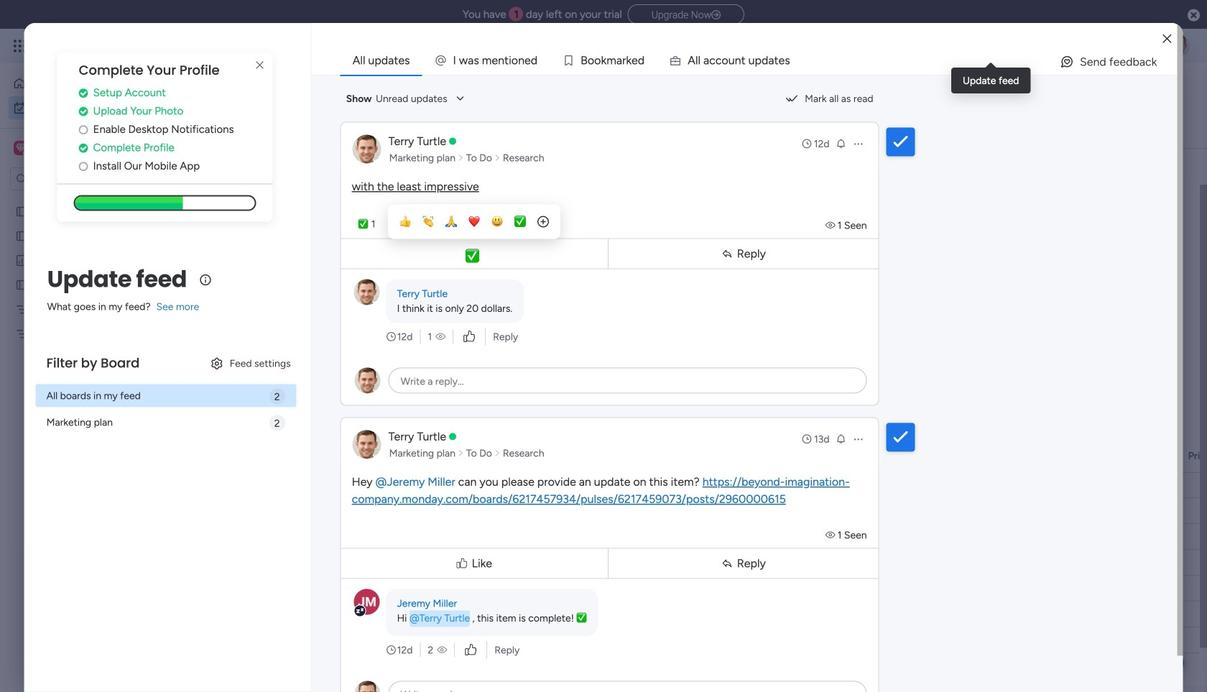 Task type: describe. For each thing, give the bounding box(es) containing it.
select product image
[[13, 39, 27, 53]]

v2 like image for slider arrow icon associated with options image
[[465, 642, 477, 658]]

Filter dashboard by text search field
[[279, 155, 409, 178]]

1 vertical spatial option
[[9, 96, 175, 119]]

v2 seen image
[[826, 219, 838, 231]]

reminder image for options image
[[836, 433, 847, 445]]

dapulse close image
[[1188, 8, 1200, 23]]

slider arrow image for slider arrow icon corresponding to options icon
[[458, 151, 464, 165]]

workspace selection element
[[14, 139, 120, 158]]

0 vertical spatial option
[[9, 72, 175, 95]]

0 vertical spatial tab
[[340, 46, 422, 75]]

v2 like image for slider arrow icon corresponding to options icon
[[464, 329, 475, 345]]

2 vertical spatial option
[[0, 199, 183, 202]]

2 workspace image from the left
[[16, 140, 26, 156]]

close image
[[1163, 34, 1172, 44]]

1 vertical spatial v2 seen image
[[826, 529, 838, 541]]

reminder image for options icon
[[836, 138, 847, 149]]

3 check circle image from the top
[[79, 143, 88, 153]]

slider arrow image for options image
[[494, 446, 501, 460]]

options image
[[853, 433, 864, 445]]

public dashboard image
[[15, 254, 29, 267]]



Task type: locate. For each thing, give the bounding box(es) containing it.
v2 seen image
[[436, 330, 446, 344], [826, 529, 838, 541], [437, 643, 447, 657]]

tab list
[[340, 46, 1178, 75]]

Search in workspace field
[[30, 171, 120, 187]]

public board image
[[15, 205, 29, 218], [15, 278, 29, 292]]

0 vertical spatial check circle image
[[79, 88, 88, 98]]

2 public board image from the top
[[15, 278, 29, 292]]

1 vertical spatial slider arrow image
[[458, 446, 464, 460]]

2 circle o image from the top
[[79, 161, 88, 172]]

slider arrow image
[[494, 151, 501, 165], [494, 446, 501, 460]]

1 vertical spatial reminder image
[[836, 433, 847, 445]]

column header
[[719, 443, 870, 468]]

1 vertical spatial v2 like image
[[465, 642, 477, 658]]

dapulse rightstroke image
[[712, 10, 721, 20]]

check circle image
[[79, 88, 88, 98], [79, 106, 88, 117], [79, 143, 88, 153]]

list box
[[0, 197, 183, 540]]

1 vertical spatial tab
[[212, 125, 264, 148]]

dapulse x slim image
[[251, 57, 269, 74]]

workspace image
[[14, 140, 28, 156], [16, 140, 26, 156]]

1 vertical spatial slider arrow image
[[494, 446, 501, 460]]

circle o image down workspace selection element
[[79, 161, 88, 172]]

1 horizontal spatial tab
[[340, 46, 422, 75]]

give feedback image
[[1060, 55, 1074, 69]]

0 vertical spatial v2 like image
[[464, 329, 475, 345]]

0 vertical spatial circle o image
[[79, 124, 88, 135]]

2 check circle image from the top
[[79, 106, 88, 117]]

reminder image
[[836, 138, 847, 149], [836, 433, 847, 445]]

circle o image
[[79, 124, 88, 135], [79, 161, 88, 172]]

2 vertical spatial v2 seen image
[[437, 643, 447, 657]]

1 workspace image from the left
[[14, 140, 28, 156]]

slider arrow image
[[458, 151, 464, 165], [458, 446, 464, 460]]

see plans image
[[238, 38, 251, 54]]

0 horizontal spatial tab
[[212, 125, 264, 148]]

public board image
[[15, 229, 29, 243]]

1 slider arrow image from the top
[[458, 151, 464, 165]]

2 vertical spatial check circle image
[[79, 143, 88, 153]]

search image
[[392, 160, 404, 172]]

2 slider arrow image from the top
[[494, 446, 501, 460]]

tab
[[340, 46, 422, 75], [212, 125, 264, 148]]

2 slider arrow image from the top
[[458, 446, 464, 460]]

circle o image up workspace selection element
[[79, 124, 88, 135]]

0 vertical spatial public board image
[[15, 205, 29, 218]]

1 vertical spatial circle o image
[[79, 161, 88, 172]]

slider arrow image for options icon
[[494, 151, 501, 165]]

1 check circle image from the top
[[79, 88, 88, 98]]

2 reminder image from the top
[[836, 433, 847, 445]]

public board image up public board icon
[[15, 205, 29, 218]]

0 vertical spatial slider arrow image
[[494, 151, 501, 165]]

1 public board image from the top
[[15, 205, 29, 218]]

reminder image left options icon
[[836, 138, 847, 149]]

1 vertical spatial check circle image
[[79, 106, 88, 117]]

slider arrow image for slider arrow icon associated with options image
[[458, 446, 464, 460]]

terry turtle image
[[1167, 34, 1190, 57]]

0 vertical spatial slider arrow image
[[458, 151, 464, 165]]

option
[[9, 72, 175, 95], [9, 96, 175, 119], [0, 199, 183, 202]]

1 circle o image from the top
[[79, 124, 88, 135]]

v2 seen image for slider arrow icon corresponding to options icon v2 like image
[[436, 330, 446, 344]]

1 slider arrow image from the top
[[494, 151, 501, 165]]

1 vertical spatial public board image
[[15, 278, 29, 292]]

v2 seen image for v2 like image corresponding to slider arrow icon associated with options image
[[437, 643, 447, 657]]

v2 like image
[[464, 329, 475, 345], [465, 642, 477, 658]]

1 reminder image from the top
[[836, 138, 847, 149]]

public board image down public dashboard "image"
[[15, 278, 29, 292]]

None search field
[[279, 155, 409, 178]]

0 vertical spatial reminder image
[[836, 138, 847, 149]]

options image
[[853, 138, 864, 149]]

0 vertical spatial v2 seen image
[[436, 330, 446, 344]]

reminder image left options image
[[836, 433, 847, 445]]



Task type: vqa. For each thing, say whether or not it's contained in the screenshot.
the right slider arrow icon
yes



